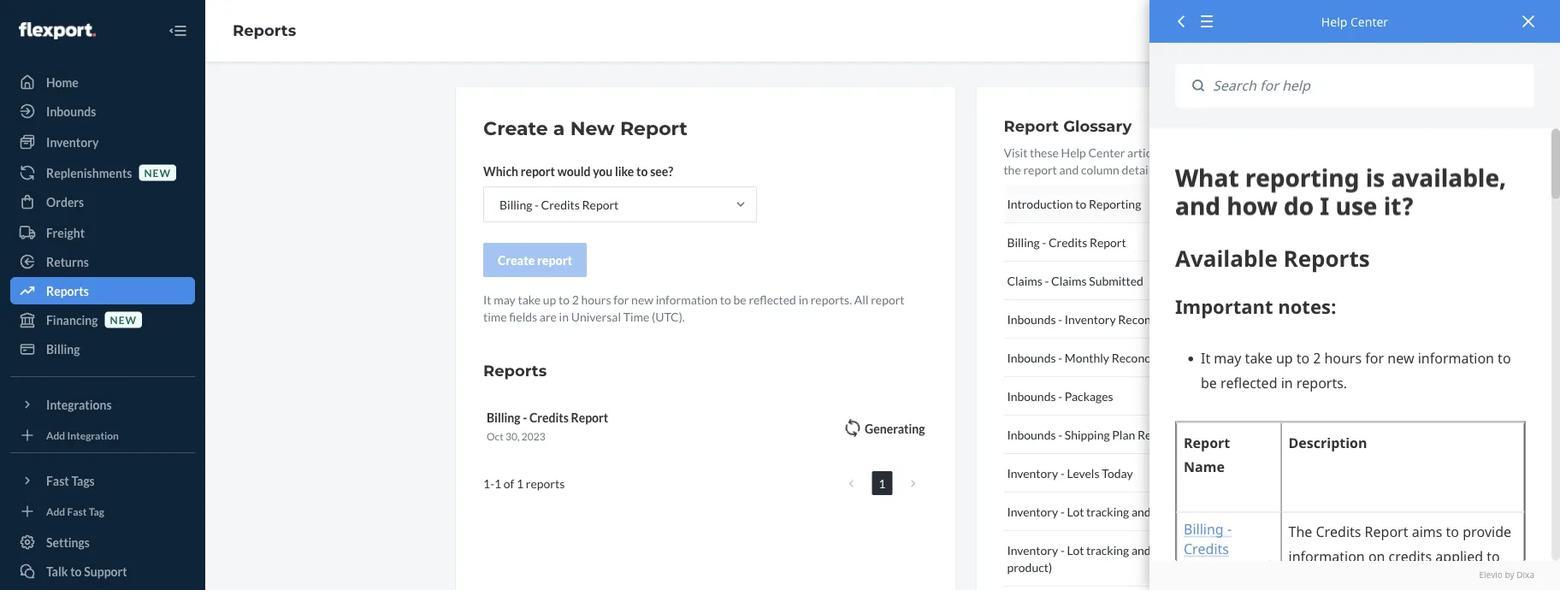 Task type: describe. For each thing, give the bounding box(es) containing it.
which report would you like to see?
[[484, 164, 674, 178]]

- for claims - claims submitted button
[[1045, 273, 1050, 288]]

time
[[484, 309, 507, 324]]

credits inside billing - credits report oct 30, 2023
[[530, 410, 569, 425]]

inventory - lot tracking and fefo (single product)
[[1008, 543, 1220, 575]]

- for inventory - levels today button
[[1061, 466, 1065, 481]]

inventory - lot tracking and fefo (single product) button
[[1004, 531, 1283, 587]]

freight
[[46, 225, 85, 240]]

3 1 from the left
[[517, 476, 524, 491]]

inbounds - inventory reconciliation button
[[1004, 300, 1283, 339]]

monthly
[[1065, 350, 1110, 365]]

add for add integration
[[46, 429, 65, 442]]

glossary
[[1064, 116, 1132, 135]]

add fast tag link
[[10, 501, 195, 522]]

inbounds - shipping plan reconciliation
[[1008, 427, 1213, 442]]

articles
[[1128, 145, 1167, 160]]

add for add fast tag
[[46, 505, 65, 518]]

settings link
[[10, 529, 195, 556]]

tag
[[89, 505, 104, 518]]

it
[[484, 292, 492, 307]]

to inside 'button'
[[1076, 196, 1087, 211]]

today
[[1102, 466, 1134, 481]]

- for inbounds - shipping plan reconciliation button
[[1059, 427, 1063, 442]]

integration
[[67, 429, 119, 442]]

home link
[[10, 68, 195, 96]]

help inside the visit these help center articles to get a description of the report and column details.
[[1062, 145, 1087, 160]]

report inside button
[[1090, 235, 1127, 249]]

create for create report
[[498, 253, 535, 267]]

shipping
[[1065, 427, 1110, 442]]

and for inventory - lot tracking and fefo (all products)
[[1132, 504, 1152, 519]]

be
[[734, 292, 747, 307]]

details.
[[1122, 162, 1160, 177]]

inventory for inventory - lot tracking and fefo (all products)
[[1008, 504, 1059, 519]]

billing inside button
[[1008, 235, 1040, 249]]

financing
[[46, 313, 98, 327]]

billing down financing
[[46, 342, 80, 356]]

inbounds for inbounds - monthly reconciliation
[[1008, 350, 1056, 365]]

create for create a new report
[[484, 117, 548, 140]]

settings
[[46, 535, 90, 550]]

inventory - lot tracking and fefo (all products) button
[[1004, 493, 1283, 531]]

reconciliation inside button
[[1138, 427, 1213, 442]]

reconciliation for inbounds - monthly reconciliation
[[1112, 350, 1187, 365]]

inventory up monthly
[[1065, 312, 1116, 326]]

2 1 from the left
[[495, 476, 502, 491]]

to left 2
[[559, 292, 570, 307]]

introduction to reporting button
[[1004, 185, 1283, 223]]

freight link
[[10, 219, 195, 246]]

to inside button
[[70, 564, 82, 579]]

product)
[[1008, 560, 1053, 575]]

fast tags
[[46, 474, 95, 488]]

elevio
[[1480, 570, 1503, 581]]

inbounds link
[[10, 98, 195, 125]]

report glossary
[[1004, 116, 1132, 135]]

and for inventory - lot tracking and fefo (single product)
[[1132, 543, 1152, 558]]

1 - 1 of 1 reports
[[484, 476, 565, 491]]

you
[[593, 164, 613, 178]]

claims - claims submitted
[[1008, 273, 1144, 288]]

tracking for (single
[[1087, 543, 1130, 558]]

integrations button
[[10, 391, 195, 418]]

support
[[84, 564, 127, 579]]

oct
[[487, 430, 504, 443]]

2
[[572, 292, 579, 307]]

add integration
[[46, 429, 119, 442]]

returns link
[[10, 248, 195, 276]]

flexport logo image
[[19, 22, 96, 39]]

all
[[855, 292, 869, 307]]

billing link
[[10, 335, 195, 363]]

- for inventory - lot tracking and fefo (all products) button
[[1061, 504, 1065, 519]]

create report button
[[484, 243, 587, 277]]

reconciliation for inbounds - inventory reconciliation
[[1119, 312, 1193, 326]]

may
[[494, 292, 516, 307]]

add fast tag
[[46, 505, 104, 518]]

reporting
[[1089, 196, 1142, 211]]

(all
[[1186, 504, 1202, 519]]

column
[[1082, 162, 1120, 177]]

inventory for inventory
[[46, 135, 99, 149]]

see?
[[650, 164, 674, 178]]

inbounds - inventory reconciliation
[[1008, 312, 1193, 326]]

elevio by dixa link
[[1176, 570, 1535, 582]]

- for billing - credits report button
[[1043, 235, 1047, 249]]

hours
[[581, 292, 611, 307]]

report inside it may take up to 2 hours for new information to be reflected in reports. all report time fields are in universal time (utc).
[[871, 292, 905, 307]]

for
[[614, 292, 629, 307]]

lot for inventory - lot tracking and fefo (single product)
[[1068, 543, 1085, 558]]

inbounds - packages
[[1008, 389, 1114, 403]]

the
[[1004, 162, 1022, 177]]

new inside it may take up to 2 hours for new information to be reflected in reports. all report time fields are in universal time (utc).
[[632, 292, 654, 307]]

inbounds for inbounds - inventory reconciliation
[[1008, 312, 1056, 326]]

reflected
[[749, 292, 797, 307]]

universal
[[571, 309, 621, 324]]

2 vertical spatial reports
[[484, 361, 547, 380]]

to right like
[[637, 164, 648, 178]]

inventory - levels today
[[1008, 466, 1134, 481]]

inventory for inventory - levels today
[[1008, 466, 1059, 481]]

(single
[[1186, 543, 1220, 558]]

0 vertical spatial reports link
[[233, 21, 296, 40]]

submitted
[[1090, 273, 1144, 288]]

it may take up to 2 hours for new information to be reflected in reports. all report time fields are in universal time (utc).
[[484, 292, 905, 324]]

fefo for (all
[[1154, 504, 1184, 519]]

like
[[615, 164, 634, 178]]

up
[[543, 292, 556, 307]]

of inside the visit these help center articles to get a description of the report and column details.
[[1271, 145, 1282, 160]]

1 vertical spatial fast
[[67, 505, 87, 518]]

0 horizontal spatial a
[[554, 117, 565, 140]]

2023
[[522, 430, 546, 443]]

claims - claims submitted button
[[1004, 262, 1283, 300]]



Task type: vqa. For each thing, say whether or not it's contained in the screenshot.
the pallet
no



Task type: locate. For each thing, give the bounding box(es) containing it.
0 horizontal spatial claims
[[1008, 273, 1043, 288]]

0 horizontal spatial billing - credits report
[[500, 197, 619, 212]]

1 horizontal spatial a
[[1201, 145, 1208, 160]]

visit
[[1004, 145, 1028, 160]]

1 vertical spatial reports link
[[10, 277, 195, 305]]

new for financing
[[110, 314, 137, 326]]

inbounds left packages
[[1008, 389, 1056, 403]]

introduction
[[1008, 196, 1074, 211]]

2 fefo from the top
[[1154, 543, 1184, 558]]

fefo inside button
[[1154, 504, 1184, 519]]

1 vertical spatial in
[[559, 309, 569, 324]]

tracking for (all
[[1087, 504, 1130, 519]]

0 vertical spatial center
[[1351, 13, 1389, 30]]

0 horizontal spatial of
[[504, 476, 515, 491]]

center inside the visit these help center articles to get a description of the report and column details.
[[1089, 145, 1126, 160]]

1 horizontal spatial center
[[1351, 13, 1389, 30]]

elevio by dixa
[[1480, 570, 1535, 581]]

report
[[1024, 162, 1058, 177], [521, 164, 555, 178], [537, 253, 573, 267], [871, 292, 905, 307]]

0 horizontal spatial reports
[[46, 284, 89, 298]]

lot down inventory - lot tracking and fefo (all products)
[[1068, 543, 1085, 558]]

fefo inside inventory - lot tracking and fefo (single product)
[[1154, 543, 1184, 558]]

4 1 from the left
[[879, 476, 886, 491]]

integrations
[[46, 398, 112, 412]]

create inside button
[[498, 253, 535, 267]]

close navigation image
[[168, 21, 188, 41]]

0 vertical spatial lot
[[1068, 504, 1085, 519]]

plan
[[1113, 427, 1136, 442]]

inventory inside button
[[1008, 504, 1059, 519]]

center up search search field
[[1351, 13, 1389, 30]]

description
[[1210, 145, 1269, 160]]

new up billing link
[[110, 314, 137, 326]]

which
[[484, 164, 519, 178]]

returns
[[46, 255, 89, 269]]

Search search field
[[1205, 64, 1535, 107]]

report left would
[[521, 164, 555, 178]]

1 1 from the left
[[484, 476, 490, 491]]

report inside the visit these help center articles to get a description of the report and column details.
[[1024, 162, 1058, 177]]

inbounds up inbounds - packages
[[1008, 350, 1056, 365]]

- inside inventory - levels today button
[[1061, 466, 1065, 481]]

new for replenishments
[[144, 166, 171, 179]]

lot inside button
[[1068, 504, 1085, 519]]

inbounds for inbounds - shipping plan reconciliation
[[1008, 427, 1056, 442]]

tracking
[[1087, 504, 1130, 519], [1087, 543, 1130, 558]]

create up may
[[498, 253, 535, 267]]

in
[[799, 292, 809, 307], [559, 309, 569, 324]]

2 tracking from the top
[[1087, 543, 1130, 558]]

2 add from the top
[[46, 505, 65, 518]]

1 vertical spatial a
[[1201, 145, 1208, 160]]

inbounds down inbounds - packages
[[1008, 427, 1056, 442]]

inventory inside inventory - lot tracking and fefo (single product)
[[1008, 543, 1059, 558]]

report
[[1004, 116, 1059, 135], [620, 117, 688, 140], [582, 197, 619, 212], [1090, 235, 1127, 249], [571, 410, 609, 425]]

1 horizontal spatial of
[[1271, 145, 1282, 160]]

2 vertical spatial credits
[[530, 410, 569, 425]]

new
[[570, 117, 615, 140]]

credits down introduction to reporting
[[1049, 235, 1088, 249]]

- inside inbounds - inventory reconciliation button
[[1059, 312, 1063, 326]]

- inside inbounds - packages button
[[1059, 389, 1063, 403]]

add
[[46, 429, 65, 442], [46, 505, 65, 518]]

take
[[518, 292, 541, 307]]

and left column
[[1060, 162, 1079, 177]]

credits
[[541, 197, 580, 212], [1049, 235, 1088, 249], [530, 410, 569, 425]]

0 vertical spatial fast
[[46, 474, 69, 488]]

these
[[1030, 145, 1059, 160]]

billing down introduction
[[1008, 235, 1040, 249]]

1 vertical spatial tracking
[[1087, 543, 1130, 558]]

credits down would
[[541, 197, 580, 212]]

would
[[558, 164, 591, 178]]

inbounds inside button
[[1008, 427, 1056, 442]]

1 vertical spatial billing - credits report
[[1008, 235, 1127, 249]]

0 vertical spatial reconciliation
[[1119, 312, 1193, 326]]

1 vertical spatial center
[[1089, 145, 1126, 160]]

fefo
[[1154, 504, 1184, 519], [1154, 543, 1184, 558]]

1 vertical spatial fefo
[[1154, 543, 1184, 558]]

1 vertical spatial add
[[46, 505, 65, 518]]

inbounds
[[46, 104, 96, 119], [1008, 312, 1056, 326], [1008, 350, 1056, 365], [1008, 389, 1056, 403], [1008, 427, 1056, 442]]

1 vertical spatial reports
[[46, 284, 89, 298]]

fast left "tag"
[[67, 505, 87, 518]]

claims
[[1008, 273, 1043, 288], [1052, 273, 1087, 288]]

report inside button
[[537, 253, 573, 267]]

0 horizontal spatial reports link
[[10, 277, 195, 305]]

0 horizontal spatial center
[[1089, 145, 1126, 160]]

1 horizontal spatial claims
[[1052, 273, 1087, 288]]

inventory - lot tracking and fefo (all products)
[[1008, 504, 1255, 519]]

talk to support
[[46, 564, 127, 579]]

0 vertical spatial create
[[484, 117, 548, 140]]

claims down introduction
[[1008, 273, 1043, 288]]

introduction to reporting
[[1008, 196, 1142, 211]]

2 vertical spatial reconciliation
[[1138, 427, 1213, 442]]

in left reports.
[[799, 292, 809, 307]]

create report
[[498, 253, 573, 267]]

- inside inventory - lot tracking and fefo (all products) button
[[1061, 504, 1065, 519]]

inventory down inventory - levels today
[[1008, 504, 1059, 519]]

0 vertical spatial fefo
[[1154, 504, 1184, 519]]

inventory - levels today button
[[1004, 454, 1283, 493]]

0 horizontal spatial new
[[110, 314, 137, 326]]

(utc).
[[652, 309, 685, 324]]

inbounds down claims - claims submitted
[[1008, 312, 1056, 326]]

0 horizontal spatial help
[[1062, 145, 1087, 160]]

orders link
[[10, 188, 195, 216]]

2 horizontal spatial reports
[[484, 361, 547, 380]]

1 vertical spatial new
[[632, 292, 654, 307]]

new up time
[[632, 292, 654, 307]]

0 vertical spatial of
[[1271, 145, 1282, 160]]

fast inside dropdown button
[[46, 474, 69, 488]]

1
[[484, 476, 490, 491], [495, 476, 502, 491], [517, 476, 524, 491], [879, 476, 886, 491]]

- for inbounds - inventory reconciliation button
[[1059, 312, 1063, 326]]

- inside billing - credits report oct 30, 2023
[[523, 410, 527, 425]]

0 vertical spatial tracking
[[1087, 504, 1130, 519]]

lot down inventory - levels today
[[1068, 504, 1085, 519]]

billing - credits report down introduction to reporting
[[1008, 235, 1127, 249]]

- inside inbounds - shipping plan reconciliation button
[[1059, 427, 1063, 442]]

center up column
[[1089, 145, 1126, 160]]

inventory up product) at the right bottom of page
[[1008, 543, 1059, 558]]

reports
[[526, 476, 565, 491]]

1 vertical spatial reconciliation
[[1112, 350, 1187, 365]]

1 vertical spatial lot
[[1068, 543, 1085, 558]]

help up search search field
[[1322, 13, 1348, 30]]

0 vertical spatial reports
[[233, 21, 296, 40]]

inbounds down home
[[46, 104, 96, 119]]

reconciliation
[[1119, 312, 1193, 326], [1112, 350, 1187, 365], [1138, 427, 1213, 442]]

report inside billing - credits report oct 30, 2023
[[571, 410, 609, 425]]

billing - credits report down would
[[500, 197, 619, 212]]

fefo for (single
[[1154, 543, 1184, 558]]

time
[[624, 309, 650, 324]]

to left 'reporting'
[[1076, 196, 1087, 211]]

to right talk
[[70, 564, 82, 579]]

help
[[1322, 13, 1348, 30], [1062, 145, 1087, 160]]

add integration link
[[10, 425, 195, 446]]

report up up
[[537, 253, 573, 267]]

inbounds for inbounds
[[46, 104, 96, 119]]

center
[[1351, 13, 1389, 30], [1089, 145, 1126, 160]]

0 vertical spatial and
[[1060, 162, 1079, 177]]

reconciliation down inbounds - packages button
[[1138, 427, 1213, 442]]

billing inside billing - credits report oct 30, 2023
[[487, 410, 521, 425]]

0 vertical spatial credits
[[541, 197, 580, 212]]

billing - credits report inside button
[[1008, 235, 1127, 249]]

fast left tags
[[46, 474, 69, 488]]

to left get
[[1169, 145, 1180, 160]]

2 lot from the top
[[1068, 543, 1085, 558]]

2 horizontal spatial new
[[632, 292, 654, 307]]

0 vertical spatial in
[[799, 292, 809, 307]]

inventory left levels
[[1008, 466, 1059, 481]]

tracking inside inventory - lot tracking and fefo (single product)
[[1087, 543, 1130, 558]]

report right all
[[871, 292, 905, 307]]

1 claims from the left
[[1008, 273, 1043, 288]]

- for inbounds - packages button
[[1059, 389, 1063, 403]]

1 horizontal spatial new
[[144, 166, 171, 179]]

inventory up replenishments
[[46, 135, 99, 149]]

- inside claims - claims submitted button
[[1045, 273, 1050, 288]]

2 claims from the left
[[1052, 273, 1087, 288]]

reports link
[[233, 21, 296, 40], [10, 277, 195, 305]]

lot for inventory - lot tracking and fefo (all products)
[[1068, 504, 1085, 519]]

1 add from the top
[[46, 429, 65, 442]]

and down inventory - levels today button
[[1132, 504, 1152, 519]]

fefo left (single on the right bottom of page
[[1154, 543, 1184, 558]]

1 vertical spatial help
[[1062, 145, 1087, 160]]

1 vertical spatial credits
[[1049, 235, 1088, 249]]

and inside inventory - lot tracking and fefo (single product)
[[1132, 543, 1152, 558]]

lot inside inventory - lot tracking and fefo (single product)
[[1068, 543, 1085, 558]]

orders
[[46, 195, 84, 209]]

- inside inventory - lot tracking and fefo (single product)
[[1061, 543, 1065, 558]]

1 vertical spatial create
[[498, 253, 535, 267]]

fefo left the (all
[[1154, 504, 1184, 519]]

0 vertical spatial add
[[46, 429, 65, 442]]

inbounds - monthly reconciliation
[[1008, 350, 1187, 365]]

0 horizontal spatial in
[[559, 309, 569, 324]]

tracking down inventory - lot tracking and fefo (all products)
[[1087, 543, 1130, 558]]

a inside the visit these help center articles to get a description of the report and column details.
[[1201, 145, 1208, 160]]

1 vertical spatial and
[[1132, 504, 1152, 519]]

create a new report
[[484, 117, 688, 140]]

credits up 2023
[[530, 410, 569, 425]]

billing - credits report oct 30, 2023
[[487, 410, 609, 443]]

1 horizontal spatial help
[[1322, 13, 1348, 30]]

0 vertical spatial help
[[1322, 13, 1348, 30]]

1 horizontal spatial billing - credits report
[[1008, 235, 1127, 249]]

in right are
[[559, 309, 569, 324]]

1 fefo from the top
[[1154, 504, 1184, 519]]

to left 'be'
[[720, 292, 732, 307]]

- inside inbounds - monthly reconciliation button
[[1059, 350, 1063, 365]]

inbounds - packages button
[[1004, 377, 1283, 416]]

1 vertical spatial of
[[504, 476, 515, 491]]

a
[[554, 117, 565, 140], [1201, 145, 1208, 160]]

help down report glossary
[[1062, 145, 1087, 160]]

2 vertical spatial and
[[1132, 543, 1152, 558]]

a right get
[[1201, 145, 1208, 160]]

inventory link
[[10, 128, 195, 156]]

help center
[[1322, 13, 1389, 30]]

tracking down today
[[1087, 504, 1130, 519]]

0 vertical spatial billing - credits report
[[500, 197, 619, 212]]

of left reports on the left
[[504, 476, 515, 491]]

reports
[[233, 21, 296, 40], [46, 284, 89, 298], [484, 361, 547, 380]]

create up which
[[484, 117, 548, 140]]

1 horizontal spatial in
[[799, 292, 809, 307]]

by
[[1506, 570, 1515, 581]]

talk to support button
[[10, 558, 195, 585]]

1 link
[[872, 472, 893, 496]]

new
[[144, 166, 171, 179], [632, 292, 654, 307], [110, 314, 137, 326]]

inbounds - monthly reconciliation button
[[1004, 339, 1283, 377]]

inventory for inventory - lot tracking and fefo (single product)
[[1008, 543, 1059, 558]]

new up orders 'link'
[[144, 166, 171, 179]]

of right description
[[1271, 145, 1282, 160]]

and inside inventory - lot tracking and fefo (all products) button
[[1132, 504, 1152, 519]]

1 lot from the top
[[1068, 504, 1085, 519]]

reports.
[[811, 292, 852, 307]]

create
[[484, 117, 548, 140], [498, 253, 535, 267]]

a left new
[[554, 117, 565, 140]]

- for inventory - lot tracking and fefo (single product) button
[[1061, 543, 1065, 558]]

chevron left image
[[849, 478, 854, 490]]

inbounds - shipping plan reconciliation button
[[1004, 416, 1283, 454]]

billing down which
[[500, 197, 533, 212]]

add left integration
[[46, 429, 65, 442]]

1 horizontal spatial reports
[[233, 21, 296, 40]]

levels
[[1068, 466, 1100, 481]]

and inside the visit these help center articles to get a description of the report and column details.
[[1060, 162, 1079, 177]]

- for inbounds - monthly reconciliation button
[[1059, 350, 1063, 365]]

claims left the submitted
[[1052, 273, 1087, 288]]

1 tracking from the top
[[1087, 504, 1130, 519]]

products)
[[1204, 504, 1255, 519]]

reconciliation down inbounds - inventory reconciliation button
[[1112, 350, 1187, 365]]

to inside the visit these help center articles to get a description of the report and column details.
[[1169, 145, 1180, 160]]

to
[[1169, 145, 1180, 160], [637, 164, 648, 178], [1076, 196, 1087, 211], [559, 292, 570, 307], [720, 292, 732, 307], [70, 564, 82, 579]]

report down "these"
[[1024, 162, 1058, 177]]

add up 'settings'
[[46, 505, 65, 518]]

credits inside billing - credits report button
[[1049, 235, 1088, 249]]

home
[[46, 75, 79, 89]]

2 vertical spatial new
[[110, 314, 137, 326]]

visit these help center articles to get a description of the report and column details.
[[1004, 145, 1282, 177]]

0 vertical spatial a
[[554, 117, 565, 140]]

reconciliation down claims - claims submitted button
[[1119, 312, 1193, 326]]

1 inside 1 "link"
[[879, 476, 886, 491]]

30,
[[506, 430, 520, 443]]

chevron right image
[[911, 478, 916, 490]]

0 vertical spatial new
[[144, 166, 171, 179]]

billing up oct
[[487, 410, 521, 425]]

1 horizontal spatial reports link
[[233, 21, 296, 40]]

information
[[656, 292, 718, 307]]

replenishments
[[46, 166, 132, 180]]

generating
[[865, 421, 925, 436]]

inbounds for inbounds - packages
[[1008, 389, 1056, 403]]

- inside billing - credits report button
[[1043, 235, 1047, 249]]

and down inventory - lot tracking and fefo (all products) button
[[1132, 543, 1152, 558]]

tracking inside button
[[1087, 504, 1130, 519]]

talk
[[46, 564, 68, 579]]



